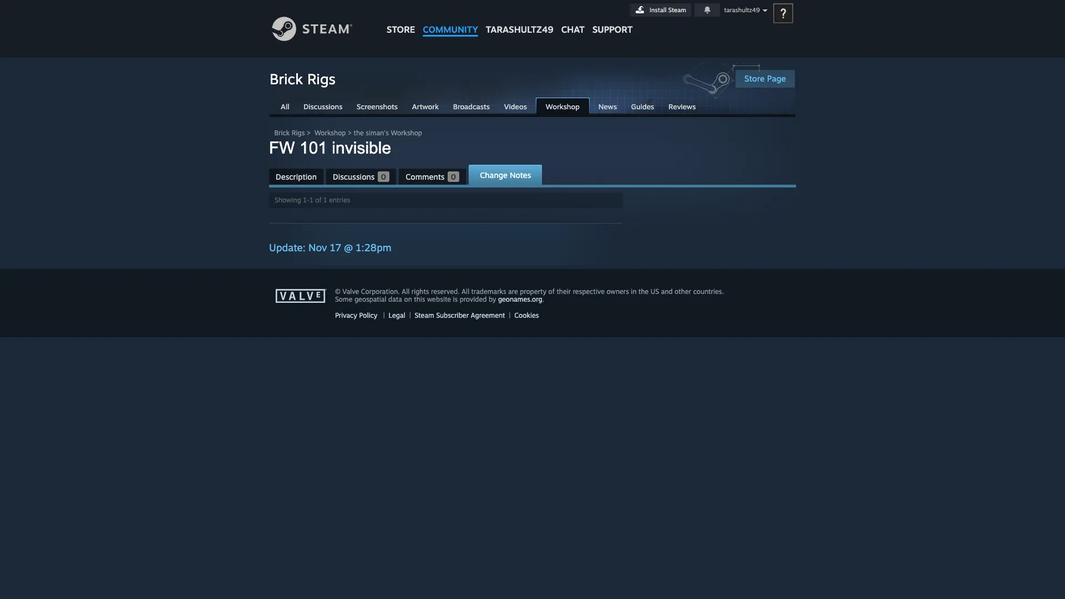 Task type: describe. For each thing, give the bounding box(es) containing it.
news link
[[593, 98, 622, 114]]

change notes link
[[469, 165, 542, 185]]

cookies link
[[514, 311, 539, 320]]

@
[[344, 241, 353, 254]]

privacy
[[335, 311, 357, 320]]

subscriber
[[436, 311, 469, 320]]

1 > from the left
[[307, 129, 311, 137]]

screenshots link
[[351, 98, 403, 114]]

is
[[453, 295, 458, 303]]

siman's
[[366, 129, 389, 137]]

policy
[[359, 311, 377, 320]]

cookies
[[514, 311, 539, 320]]

brick rigs
[[270, 70, 336, 88]]

store
[[744, 73, 765, 84]]

1 horizontal spatial tarashultz49
[[724, 6, 760, 14]]

install steam link
[[630, 3, 691, 17]]

on
[[404, 295, 412, 303]]

change notes
[[480, 170, 531, 180]]

brick for brick rigs > workshop > the siman's workshop
[[274, 129, 290, 137]]

steam subscriber agreement link
[[415, 311, 505, 320]]

artwork link
[[407, 98, 444, 114]]

17
[[330, 241, 341, 254]]

news
[[598, 102, 617, 111]]

showing 1-1 of 1 entries
[[275, 196, 350, 204]]

.
[[542, 295, 544, 303]]

guides link
[[626, 98, 660, 114]]

notes
[[510, 170, 531, 180]]

rigs for brick rigs > workshop > the siman's workshop
[[292, 129, 305, 137]]

artwork
[[412, 102, 439, 111]]

valve logo image
[[276, 289, 329, 303]]

all link
[[275, 98, 295, 114]]

geonames.org
[[498, 295, 542, 303]]

other
[[675, 287, 691, 296]]

guides
[[631, 102, 654, 111]]

broadcasts link
[[448, 98, 495, 114]]

1:28pm
[[356, 241, 391, 254]]

community
[[423, 24, 478, 35]]

valve
[[342, 287, 359, 296]]

data
[[388, 295, 402, 303]]

description link
[[269, 169, 323, 185]]

store page
[[744, 73, 786, 84]]

property
[[520, 287, 546, 296]]

brick rigs link
[[274, 129, 305, 137]]

videos
[[504, 102, 527, 111]]

reviews
[[668, 102, 696, 111]]

broadcasts
[[453, 102, 490, 111]]

© valve corporation. all rights reserved. all trademarks are property of their respective owners in the us and other countries. some geospatial data on this website is provided by geonames.org .
[[335, 287, 724, 303]]

brick for brick rigs
[[270, 70, 303, 88]]

2 | from the left
[[409, 311, 411, 320]]

in
[[631, 287, 637, 296]]

nov
[[308, 241, 327, 254]]

fw
[[269, 139, 295, 157]]

1 horizontal spatial steam
[[668, 6, 686, 14]]

1 horizontal spatial workshop
[[391, 129, 422, 137]]

showing
[[275, 196, 301, 204]]

page
[[767, 73, 786, 84]]

support link
[[589, 0, 637, 38]]

agreement
[[471, 311, 505, 320]]

countries.
[[693, 287, 724, 296]]

provided
[[460, 295, 487, 303]]

discussions for all
[[304, 102, 342, 111]]



Task type: vqa. For each thing, say whether or not it's contained in the screenshot.
tarashultz49 » Item Inventory » Trade History
no



Task type: locate. For each thing, give the bounding box(es) containing it.
0 vertical spatial workshop link
[[536, 98, 590, 115]]

the right the in
[[638, 287, 649, 296]]

discussions up entries in the top of the page
[[333, 172, 375, 181]]

update:
[[269, 241, 306, 254]]

1 vertical spatial of
[[548, 287, 555, 296]]

rights
[[411, 287, 429, 296]]

steam
[[668, 6, 686, 14], [415, 311, 434, 320]]

1 horizontal spatial rigs
[[307, 70, 336, 88]]

description
[[276, 172, 317, 181]]

|
[[383, 311, 385, 320], [409, 311, 411, 320], [509, 311, 511, 320]]

all right is
[[461, 287, 469, 296]]

reserved.
[[431, 287, 460, 296]]

0 horizontal spatial >
[[307, 129, 311, 137]]

and
[[661, 287, 673, 296]]

respective
[[573, 287, 605, 296]]

0 horizontal spatial the
[[354, 129, 364, 137]]

0 for discussions
[[381, 172, 386, 181]]

1 horizontal spatial the
[[638, 287, 649, 296]]

101
[[300, 139, 327, 157]]

comments
[[406, 172, 445, 181]]

store page link
[[736, 70, 795, 88]]

all left 'rights'
[[402, 287, 410, 296]]

workshop left news
[[546, 102, 580, 111]]

community link
[[419, 0, 482, 40]]

the siman's workshop link
[[354, 129, 422, 137]]

legal
[[389, 311, 405, 320]]

brick up fw
[[274, 129, 290, 137]]

1 0 from the left
[[381, 172, 386, 181]]

corporation.
[[361, 287, 400, 296]]

the up invisible
[[354, 129, 364, 137]]

geonames.org link
[[498, 295, 542, 303]]

1 horizontal spatial >
[[348, 129, 352, 137]]

tarashultz49 link
[[482, 0, 557, 40]]

tarashultz49
[[724, 6, 760, 14], [486, 24, 553, 35]]

some
[[335, 295, 353, 303]]

0 horizontal spatial 1
[[310, 196, 313, 204]]

2 horizontal spatial all
[[461, 287, 469, 296]]

0 vertical spatial the
[[354, 129, 364, 137]]

chat link
[[557, 0, 589, 38]]

0 vertical spatial brick
[[270, 70, 303, 88]]

all up brick rigs link at top
[[281, 102, 289, 111]]

the inside the © valve corporation. all rights reserved. all trademarks are property of their respective owners in the us and other countries. some geospatial data on this website is provided by geonames.org .
[[638, 287, 649, 296]]

1 right showing at the top left of the page
[[310, 196, 313, 204]]

> up '101'
[[307, 129, 311, 137]]

2 horizontal spatial |
[[509, 311, 511, 320]]

1 1 from the left
[[310, 196, 313, 204]]

privacy policy link
[[335, 311, 377, 320]]

videos link
[[499, 98, 533, 114]]

1 horizontal spatial 1
[[323, 196, 327, 204]]

1 vertical spatial the
[[638, 287, 649, 296]]

website
[[427, 295, 451, 303]]

of right 1-
[[315, 196, 322, 204]]

legal link
[[389, 311, 405, 320]]

1 vertical spatial rigs
[[292, 129, 305, 137]]

fw 101 invisible
[[269, 139, 391, 157]]

change
[[480, 170, 508, 180]]

1 horizontal spatial |
[[409, 311, 411, 320]]

steam right install
[[668, 6, 686, 14]]

discussions
[[304, 102, 342, 111], [333, 172, 375, 181]]

1-
[[303, 196, 310, 204]]

1 vertical spatial steam
[[415, 311, 434, 320]]

| left cookies link
[[509, 311, 511, 320]]

0 horizontal spatial all
[[281, 102, 289, 111]]

brick up all link
[[270, 70, 303, 88]]

rigs up '101'
[[292, 129, 305, 137]]

steam down this
[[415, 311, 434, 320]]

this
[[414, 295, 425, 303]]

rigs for brick rigs
[[307, 70, 336, 88]]

rigs up discussions link
[[307, 70, 336, 88]]

brick rigs > workshop > the siman's workshop
[[274, 129, 422, 137]]

0 horizontal spatial |
[[383, 311, 385, 320]]

owners
[[607, 287, 629, 296]]

store
[[387, 24, 415, 35]]

1 horizontal spatial of
[[548, 287, 555, 296]]

workshop link up fw 101 invisible
[[314, 129, 346, 137]]

screenshots
[[357, 102, 398, 111]]

2 > from the left
[[348, 129, 352, 137]]

workshop right siman's
[[391, 129, 422, 137]]

of
[[315, 196, 322, 204], [548, 287, 555, 296]]

workshop link
[[536, 98, 590, 115], [314, 129, 346, 137]]

1 vertical spatial tarashultz49
[[486, 24, 553, 35]]

discussions for description
[[333, 172, 375, 181]]

1 horizontal spatial all
[[402, 287, 410, 296]]

0 vertical spatial tarashultz49
[[724, 6, 760, 14]]

support
[[592, 24, 633, 35]]

0 horizontal spatial tarashultz49
[[486, 24, 553, 35]]

3 | from the left
[[509, 311, 511, 320]]

1 horizontal spatial 0
[[451, 172, 456, 181]]

are
[[508, 287, 518, 296]]

2 horizontal spatial workshop
[[546, 102, 580, 111]]

>
[[307, 129, 311, 137], [348, 129, 352, 137]]

install
[[650, 6, 667, 14]]

update: nov 17 @ 1:28pm
[[269, 241, 391, 254]]

chat
[[561, 24, 585, 35]]

invisible
[[332, 139, 391, 157]]

their
[[557, 287, 571, 296]]

0 vertical spatial discussions
[[304, 102, 342, 111]]

install steam
[[650, 6, 686, 14]]

0 horizontal spatial workshop link
[[314, 129, 346, 137]]

by
[[489, 295, 496, 303]]

1 horizontal spatial workshop link
[[536, 98, 590, 115]]

0 horizontal spatial workshop
[[314, 129, 346, 137]]

store link
[[383, 0, 419, 40]]

of inside the © valve corporation. all rights reserved. all trademarks are property of their respective owners in the us and other countries. some geospatial data on this website is provided by geonames.org .
[[548, 287, 555, 296]]

all
[[281, 102, 289, 111], [402, 287, 410, 296], [461, 287, 469, 296]]

| left 'legal'
[[383, 311, 385, 320]]

0 horizontal spatial 0
[[381, 172, 386, 181]]

privacy policy | legal | steam subscriber agreement | cookies
[[335, 311, 539, 320]]

0 down invisible
[[381, 172, 386, 181]]

us
[[651, 287, 659, 296]]

geospatial
[[354, 295, 386, 303]]

0 for comments
[[451, 172, 456, 181]]

1 vertical spatial brick
[[274, 129, 290, 137]]

discussions link
[[298, 98, 348, 114]]

0 vertical spatial steam
[[668, 6, 686, 14]]

1
[[310, 196, 313, 204], [323, 196, 327, 204]]

> up invisible
[[348, 129, 352, 137]]

workshop link left news
[[536, 98, 590, 115]]

0 vertical spatial rigs
[[307, 70, 336, 88]]

1 | from the left
[[383, 311, 385, 320]]

1 vertical spatial discussions
[[333, 172, 375, 181]]

workshop
[[546, 102, 580, 111], [314, 129, 346, 137], [391, 129, 422, 137]]

©
[[335, 287, 340, 296]]

2 0 from the left
[[451, 172, 456, 181]]

0 vertical spatial of
[[315, 196, 322, 204]]

the
[[354, 129, 364, 137], [638, 287, 649, 296]]

entries
[[329, 196, 350, 204]]

1 left entries in the top of the page
[[323, 196, 327, 204]]

| right 'legal'
[[409, 311, 411, 320]]

of right the .
[[548, 287, 555, 296]]

2 1 from the left
[[323, 196, 327, 204]]

0 horizontal spatial rigs
[[292, 129, 305, 137]]

0 horizontal spatial steam
[[415, 311, 434, 320]]

brick
[[270, 70, 303, 88], [274, 129, 290, 137]]

0 right the comments
[[451, 172, 456, 181]]

workshop up fw 101 invisible
[[314, 129, 346, 137]]

discussions down the brick rigs
[[304, 102, 342, 111]]

0 horizontal spatial of
[[315, 196, 322, 204]]

1 vertical spatial workshop link
[[314, 129, 346, 137]]

reviews link
[[663, 98, 701, 114]]

trademarks
[[471, 287, 506, 296]]



